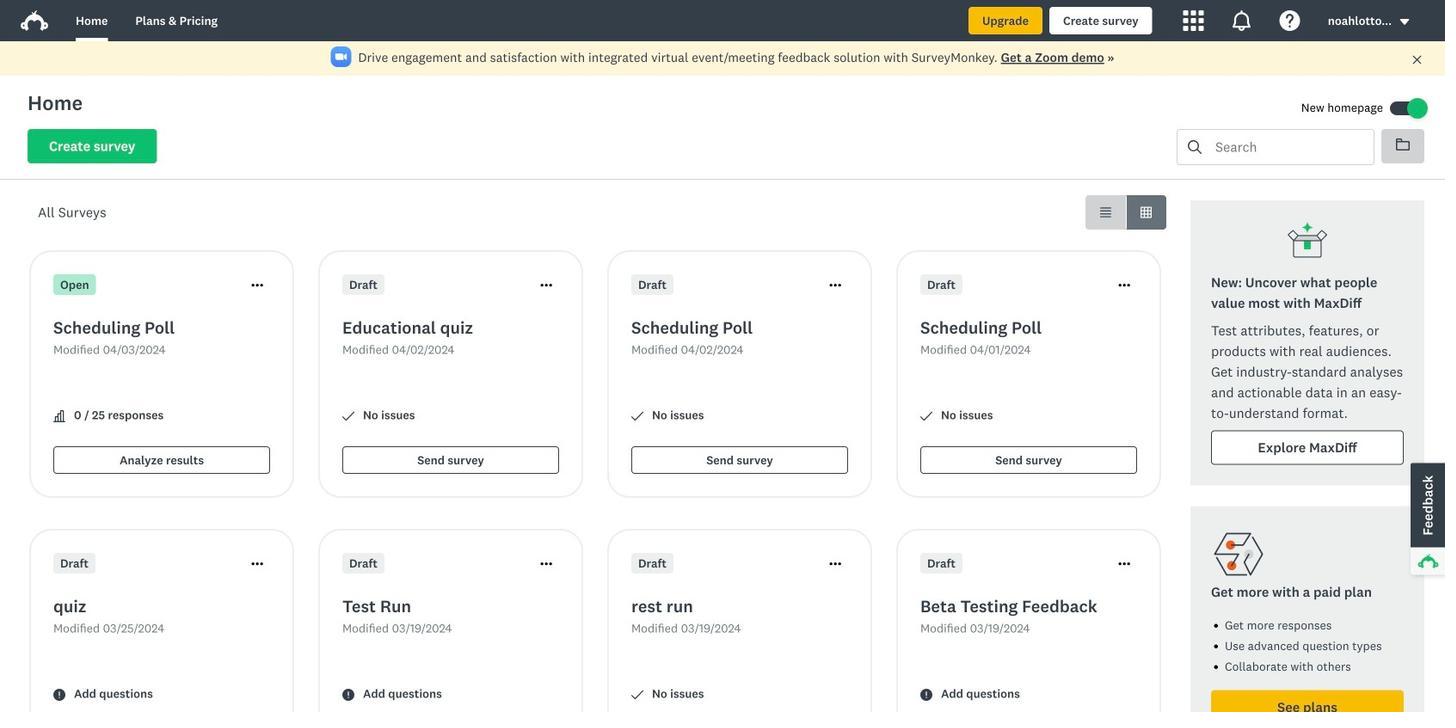 Task type: describe. For each thing, give the bounding box(es) containing it.
warning image
[[342, 689, 354, 701]]

2 warning image from the left
[[920, 689, 932, 701]]

help icon image
[[1280, 10, 1300, 31]]

search image
[[1188, 140, 1202, 154]]

folders image
[[1396, 138, 1410, 151]]



Task type: locate. For each thing, give the bounding box(es) containing it.
max diff icon image
[[1287, 221, 1328, 262]]

warning image
[[53, 689, 65, 701], [920, 689, 932, 701]]

group
[[1086, 195, 1166, 230]]

1 horizontal spatial warning image
[[920, 689, 932, 701]]

x image
[[1412, 54, 1423, 65]]

Search text field
[[1202, 130, 1374, 164]]

search image
[[1188, 140, 1202, 154]]

notification center icon image
[[1232, 10, 1252, 31]]

response based pricing icon image
[[1211, 527, 1266, 582]]

folders image
[[1396, 138, 1410, 151]]

2 brand logo image from the top
[[21, 10, 48, 31]]

1 warning image from the left
[[53, 689, 65, 701]]

products icon image
[[1183, 10, 1204, 31], [1183, 10, 1204, 31]]

response count image
[[53, 410, 65, 422], [53, 410, 65, 422]]

brand logo image
[[21, 7, 48, 34], [21, 10, 48, 31]]

dropdown arrow icon image
[[1399, 16, 1411, 28], [1400, 19, 1409, 25]]

0 horizontal spatial warning image
[[53, 689, 65, 701]]

1 brand logo image from the top
[[21, 7, 48, 34]]

no issues image
[[342, 410, 354, 422], [631, 410, 643, 422], [920, 410, 932, 422], [631, 689, 643, 701]]



Task type: vqa. For each thing, say whether or not it's contained in the screenshot.
the right Warning icon
yes



